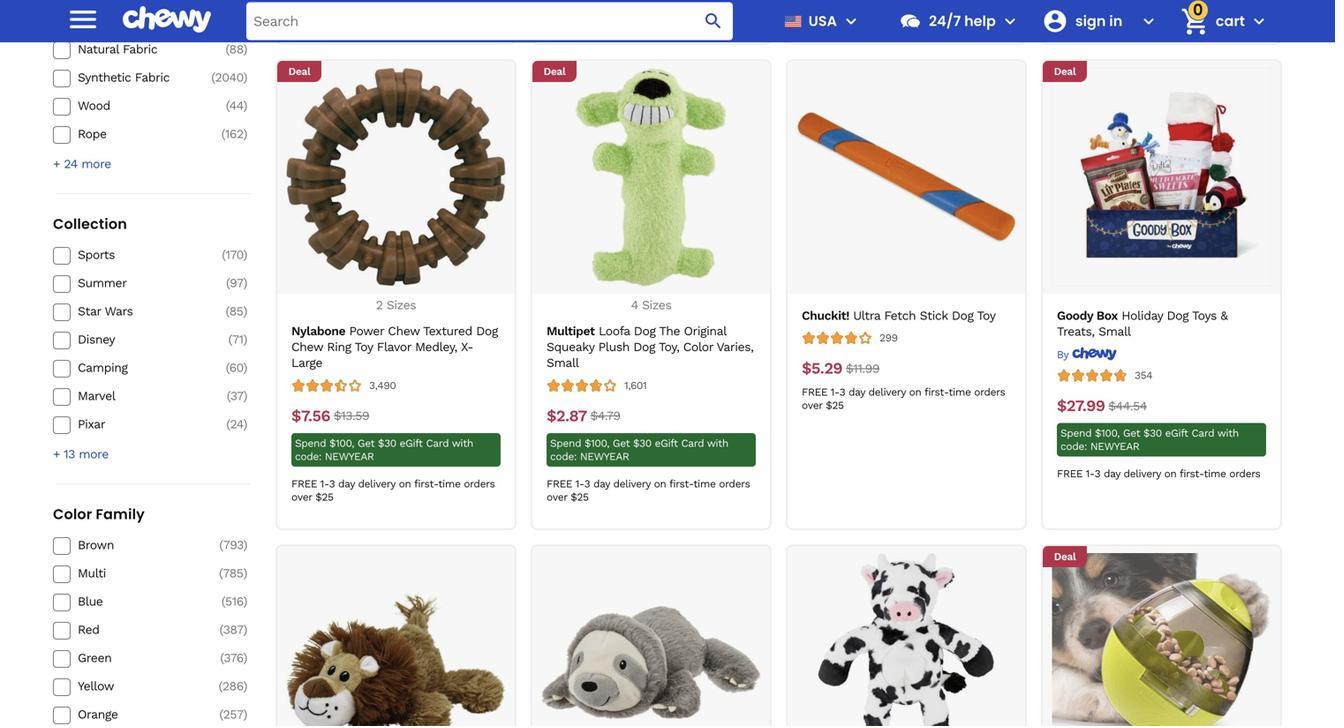 Task type: describe. For each thing, give the bounding box(es) containing it.
multipet loofa dog the original squeaky plush dog toy, color varies, small image
[[542, 68, 761, 287]]

get for $2.87
[[613, 437, 630, 450]]

newyear for $7.56
[[325, 451, 374, 463]]

2 sizes
[[376, 298, 416, 313]]

x-
[[461, 340, 473, 355]]

by link
[[1057, 347, 1117, 362]]

delivery for $27.99
[[1124, 468, 1161, 481]]

get for $7.56
[[358, 437, 375, 450]]

2
[[376, 298, 383, 313]]

yellow link
[[78, 679, 203, 695]]

wood link
[[78, 98, 203, 114]]

time for $7.56
[[438, 478, 461, 490]]

menu image
[[65, 2, 101, 37]]

$100, for $2.87
[[585, 437, 610, 450]]

multi link
[[78, 566, 203, 582]]

brown
[[78, 538, 114, 553]]

4
[[631, 298, 638, 313]]

1- for $7.56
[[320, 478, 329, 490]]

( 162 )
[[221, 127, 247, 141]]

sizes for $7.56
[[387, 298, 416, 313]]

902 )
[[222, 14, 247, 28]]

) for ( 516 )
[[243, 595, 247, 609]]

) for ( 24 )
[[243, 417, 247, 432]]

1- for $2.87
[[576, 478, 584, 490]]

( for 387
[[220, 623, 223, 638]]

) for ( 793 )
[[243, 538, 247, 553]]

blue
[[78, 595, 103, 609]]

516
[[225, 595, 243, 609]]

rubber link
[[78, 13, 203, 29]]

small inside holiday dog toys & treats, small
[[1099, 325, 1131, 339]]

4 sizes
[[631, 298, 672, 313]]

spend for $7.56
[[295, 437, 326, 450]]

free 1-3 day delivery on first-time orders
[[1057, 468, 1261, 481]]

items image
[[1179, 6, 1210, 37]]

toy inside power chew textured dog chew ring toy flavor medley, x- large
[[355, 340, 373, 355]]

camping link
[[78, 360, 203, 376]]

cart
[[1216, 11, 1245, 31]]

ultra
[[853, 309, 881, 323]]

60
[[229, 361, 243, 375]]

37
[[230, 389, 243, 404]]

$30 for $2.87
[[633, 437, 652, 450]]

1 horizontal spatial toy
[[977, 309, 996, 323]]

egift for $2.87
[[655, 437, 678, 450]]

textured
[[423, 324, 472, 339]]

+ 13 more
[[53, 447, 109, 462]]

( 85 )
[[226, 304, 247, 319]]

help
[[965, 11, 996, 31]]

family
[[96, 505, 145, 525]]

varies,
[[717, 340, 754, 355]]

fetch
[[884, 309, 916, 323]]

$5.29 $11.99
[[802, 360, 880, 378]]

) for ( 60 )
[[243, 361, 247, 375]]

usa button
[[777, 0, 862, 42]]

flavor
[[377, 340, 411, 355]]

rubber
[[78, 14, 119, 28]]

time for $27.99
[[1204, 468, 1226, 481]]

3,490
[[369, 380, 396, 392]]

( 44 )
[[226, 98, 247, 113]]

disney
[[78, 332, 115, 347]]

power chew textured dog chew ring toy flavor medley, x- large
[[291, 324, 498, 371]]

blue link
[[78, 594, 203, 610]]

on for $27.99
[[1165, 468, 1177, 481]]

387
[[223, 623, 243, 638]]

free for $7.56
[[291, 478, 317, 490]]

code: for $27.99
[[1061, 441, 1087, 453]]

with for $2.87
[[707, 437, 729, 450]]

) for ( 85 )
[[243, 304, 247, 319]]

) for ( 376 )
[[243, 651, 247, 666]]

cart menu image
[[1249, 11, 1270, 32]]

spend $100, get $30 egift card with code: newyear for $7.56
[[295, 437, 473, 463]]

dog inside power chew textured dog chew ring toy flavor medley, x- large
[[476, 324, 498, 339]]

$44.54
[[1109, 399, 1147, 414]]

marvel
[[78, 389, 115, 404]]

green
[[78, 651, 112, 666]]

ring
[[327, 340, 351, 355]]

3 for $27.99
[[1095, 468, 1101, 481]]

+ for + 13 more
[[53, 447, 60, 462]]

dog left toy,
[[634, 340, 655, 355]]

nylabone
[[291, 324, 345, 339]]

original
[[684, 324, 726, 339]]

delivery for $2.87
[[613, 478, 651, 490]]

) for ( 37 )
[[243, 389, 247, 404]]

299
[[880, 332, 898, 345]]

162
[[225, 127, 243, 141]]

small inside loofa dog the original squeaky plush dog toy, color varies, small
[[547, 356, 579, 371]]

354
[[1135, 370, 1153, 382]]

chuckit! ultra fetch stick dog toy
[[802, 309, 996, 323]]

cart link
[[1174, 0, 1245, 42]]

$7.56 text field
[[291, 407, 330, 426]]

dog right the stick
[[952, 309, 974, 323]]

1,601
[[624, 380, 647, 392]]

loofa
[[599, 324, 630, 339]]

0 vertical spatial chew
[[388, 324, 420, 339]]

( for 793
[[219, 538, 223, 553]]

spend for $2.87
[[550, 437, 581, 450]]

1 ) from the top
[[243, 14, 247, 28]]

orders for $2.87
[[719, 478, 750, 490]]

card for $7.56
[[426, 437, 449, 450]]

$2.87 text field
[[547, 407, 587, 426]]

color family
[[53, 505, 145, 525]]

( 286 )
[[219, 680, 247, 694]]

the
[[659, 324, 680, 339]]

multipet
[[547, 324, 595, 339]]

$7.56
[[291, 407, 330, 426]]

88
[[229, 42, 243, 56]]

286
[[222, 680, 243, 694]]

marvel link
[[78, 388, 203, 404]]

71
[[232, 332, 243, 347]]

spend $100, get $30 egift card with code: newyear for $27.99
[[1061, 428, 1239, 453]]

star wars link
[[78, 304, 203, 320]]

( 793 )
[[219, 538, 247, 553]]

24/7
[[929, 11, 961, 31]]

card for $2.87
[[681, 437, 704, 450]]

first- for $7.56
[[414, 478, 438, 490]]

sizes for $2.87
[[642, 298, 672, 313]]

$7.56 $13.59
[[291, 407, 369, 426]]

on for $7.56
[[399, 478, 411, 490]]

$2.87
[[547, 407, 587, 426]]

day for $7.56
[[338, 478, 355, 490]]

$100, for $27.99
[[1095, 428, 1120, 440]]

) for ( 170 )
[[243, 248, 247, 262]]

orders for $27.99
[[1230, 468, 1261, 481]]

( 71 )
[[228, 332, 247, 347]]

$4.79
[[591, 409, 621, 424]]

( 37 )
[[227, 389, 247, 404]]

delivery for $7.56
[[358, 478, 396, 490]]

free for $2.87
[[547, 478, 573, 490]]

dog left the
[[634, 324, 656, 339]]

( for 37
[[227, 389, 230, 404]]

usa
[[809, 11, 837, 31]]

( 170 )
[[222, 248, 247, 262]]

chewy support image
[[899, 10, 922, 33]]

) for ( 71 )
[[243, 332, 247, 347]]

on for $2.87
[[654, 478, 666, 490]]

newyear for $2.87
[[580, 451, 629, 463]]

box
[[1097, 309, 1118, 323]]

star wars
[[78, 304, 133, 319]]

785
[[223, 567, 243, 581]]

day for $27.99
[[1104, 468, 1121, 481]]

pixar
[[78, 417, 105, 432]]

) for ( 162 )
[[243, 127, 247, 141]]

$30 for $7.56
[[378, 437, 396, 450]]

in
[[1110, 11, 1123, 31]]

) for ( 44 )
[[243, 98, 247, 113]]

first- for $27.99
[[1180, 468, 1204, 481]]

camping
[[78, 361, 128, 375]]

get for $27.99
[[1123, 428, 1140, 440]]

( 88 )
[[226, 42, 247, 56]]

( for 785
[[219, 567, 223, 581]]



Task type: vqa. For each thing, say whether or not it's contained in the screenshot.
'eGift' related to $2.87
yes



Task type: locate. For each thing, give the bounding box(es) containing it.
24 for (
[[230, 417, 243, 432]]

toy down 'power'
[[355, 340, 373, 355]]

24 up collection
[[64, 157, 78, 171]]

( for 376
[[220, 651, 224, 666]]

+ for + 24 more
[[53, 157, 60, 171]]

$11.99
[[846, 362, 880, 376]]

red
[[78, 623, 100, 638]]

1 horizontal spatial sizes
[[642, 298, 672, 313]]

) up ( 85 )
[[243, 276, 247, 290]]

) up ( 97 )
[[243, 248, 247, 262]]

Search text field
[[246, 2, 733, 40]]

7 ) from the top
[[243, 276, 247, 290]]

0 horizontal spatial small
[[547, 356, 579, 371]]

orders for $7.56
[[464, 478, 495, 490]]

1 horizontal spatial small
[[1099, 325, 1131, 339]]

frisco sloth plush squeaky dog toy, medium/large image
[[542, 554, 761, 727]]

get down '$44.54' text box at the right bottom
[[1123, 428, 1140, 440]]

small
[[1099, 325, 1131, 339], [547, 356, 579, 371]]

by
[[1057, 349, 1069, 361]]

fabric down natural fabric 'link'
[[135, 70, 170, 85]]

menu image
[[841, 11, 862, 32]]

) for ( 387 )
[[243, 623, 247, 638]]

$5.29 text field
[[802, 360, 843, 379]]

0 horizontal spatial 24
[[64, 157, 78, 171]]

0 horizontal spatial color
[[53, 505, 92, 525]]

( for 286
[[219, 680, 222, 694]]

get down '$4.79' text box
[[613, 437, 630, 450]]

synthetic fabric link
[[78, 70, 203, 86]]

$5.29
[[802, 360, 843, 378]]

with for $7.56
[[452, 437, 473, 450]]

376
[[224, 651, 243, 666]]

( 60 )
[[226, 361, 247, 375]]

) up ( 24 )
[[243, 389, 247, 404]]

summer
[[78, 276, 127, 290]]

( 785 )
[[219, 567, 247, 581]]

orange
[[78, 708, 118, 722]]

1 horizontal spatial code:
[[550, 451, 577, 463]]

) up ( 516 )
[[243, 567, 247, 581]]

2 horizontal spatial with
[[1218, 428, 1239, 440]]

1 vertical spatial fabric
[[135, 70, 170, 85]]

chewy image
[[1072, 347, 1117, 361]]

2 horizontal spatial $30
[[1144, 428, 1162, 440]]

0 horizontal spatial code:
[[295, 451, 322, 463]]

large
[[291, 356, 322, 371]]

Product search field
[[246, 2, 733, 40]]

) for ( 286 )
[[243, 680, 247, 694]]

4 ) from the top
[[243, 98, 247, 113]]

44
[[229, 98, 243, 113]]

6 ) from the top
[[243, 248, 247, 262]]

) down ( 286 )
[[243, 708, 247, 722]]

dog right textured
[[476, 324, 498, 339]]

17 ) from the top
[[243, 651, 247, 666]]

1 vertical spatial 24
[[230, 417, 243, 432]]

+ left the 13
[[53, 447, 60, 462]]

2 horizontal spatial card
[[1192, 428, 1215, 440]]

793
[[223, 538, 243, 553]]

free
[[547, 0, 573, 5], [802, 387, 828, 399], [1057, 468, 1083, 481], [291, 478, 317, 490], [547, 478, 573, 490]]

collection
[[53, 214, 127, 234]]

13 ) from the top
[[243, 538, 247, 553]]

( for 97
[[226, 276, 230, 290]]

$13.59 text field
[[334, 407, 369, 426]]

$27.99
[[1057, 397, 1105, 416]]

sign
[[1076, 11, 1106, 31]]

( 257 )
[[219, 708, 247, 722]]

medley,
[[415, 340, 457, 355]]

red link
[[78, 623, 203, 639]]

0 horizontal spatial card
[[426, 437, 449, 450]]

16 ) from the top
[[243, 623, 247, 638]]

1-
[[576, 0, 584, 5], [831, 387, 840, 399], [1086, 468, 1095, 481], [320, 478, 329, 490], [576, 478, 584, 490]]

small down squeaky
[[547, 356, 579, 371]]

deal
[[288, 65, 310, 78], [544, 65, 566, 78], [1054, 65, 1076, 78], [1054, 551, 1076, 563]]

$100, down '$4.79' text box
[[585, 437, 610, 450]]

0 horizontal spatial with
[[452, 437, 473, 450]]

( 2040 )
[[211, 70, 247, 85]]

sign in
[[1076, 11, 1123, 31]]

1 horizontal spatial spend
[[550, 437, 581, 450]]

) for ( 88 )
[[243, 42, 247, 56]]

( for 60
[[226, 361, 229, 375]]

) down ( 516 )
[[243, 623, 247, 638]]

) down ( 376 ) at the left bottom of the page
[[243, 680, 247, 694]]

more for + 24 more
[[81, 157, 111, 171]]

spend $100, get $30 egift card with code: newyear for $2.87
[[550, 437, 729, 463]]

24 down 37
[[230, 417, 243, 432]]

disney link
[[78, 332, 203, 348]]

( for 85
[[226, 304, 229, 319]]

treats,
[[1057, 325, 1095, 339]]

code: down $7.56 text box
[[295, 451, 322, 463]]

toy right the stick
[[977, 309, 996, 323]]

nylabone power chew textured dog chew ring toy flavor medley, x-large image
[[287, 68, 506, 287]]

color inside loofa dog the original squeaky plush dog toy, color varies, small
[[683, 340, 713, 355]]

3 for $2.87
[[584, 478, 590, 490]]

0 horizontal spatial toy
[[355, 340, 373, 355]]

8 ) from the top
[[243, 304, 247, 319]]

spend down $7.56 text box
[[295, 437, 326, 450]]

1 vertical spatial color
[[53, 505, 92, 525]]

newyear for $27.99
[[1091, 441, 1140, 453]]

more for + 13 more
[[79, 447, 109, 462]]

2 horizontal spatial newyear
[[1091, 441, 1140, 453]]

fabric inside 'link'
[[123, 42, 157, 56]]

help menu image
[[1000, 11, 1021, 32]]

) for ( 97 )
[[243, 276, 247, 290]]

deal for $27.99
[[1054, 65, 1076, 78]]

0 vertical spatial toy
[[977, 309, 996, 323]]

goody box
[[1057, 309, 1118, 323]]

chew up the large on the left of the page
[[291, 340, 323, 355]]

) up the ( 785 )
[[243, 538, 247, 553]]

( 516 )
[[221, 595, 247, 609]]

18 ) from the top
[[243, 680, 247, 694]]

) up ( 44 )
[[243, 70, 247, 85]]

free for $27.99
[[1057, 468, 1083, 481]]

2 sizes from the left
[[642, 298, 672, 313]]

) down '( 37 )'
[[243, 417, 247, 432]]

fabric for natural fabric
[[123, 42, 157, 56]]

11 ) from the top
[[243, 389, 247, 404]]

( for 257
[[219, 708, 223, 722]]

1 horizontal spatial color
[[683, 340, 713, 355]]

9 ) from the top
[[243, 332, 247, 347]]

fabric down the "rubber" link
[[123, 42, 157, 56]]

newyear down '$13.59' text field
[[325, 451, 374, 463]]

toy,
[[659, 340, 680, 355]]

12 ) from the top
[[243, 417, 247, 432]]

( 97 )
[[226, 276, 247, 290]]

( for 44
[[226, 98, 229, 113]]

1 horizontal spatial with
[[707, 437, 729, 450]]

3 ) from the top
[[243, 70, 247, 85]]

) down 902 )
[[243, 42, 247, 56]]

) down ( 387 )
[[243, 651, 247, 666]]

fabric
[[123, 42, 157, 56], [135, 70, 170, 85]]

2 horizontal spatial code:
[[1061, 441, 1087, 453]]

1 vertical spatial more
[[79, 447, 109, 462]]

chewy home image
[[123, 0, 211, 39]]

rope
[[78, 127, 107, 141]]

257
[[223, 708, 243, 722]]

5 ) from the top
[[243, 127, 247, 141]]

1 horizontal spatial $30
[[633, 437, 652, 450]]

summer link
[[78, 275, 203, 291]]

chuckit! ultra fetch stick dog toy image
[[797, 68, 1016, 287]]

15 ) from the top
[[243, 595, 247, 609]]

sports link
[[78, 247, 203, 263]]

$100, down $27.99 $44.54
[[1095, 428, 1120, 440]]

( for 170
[[222, 248, 226, 262]]

97
[[230, 276, 243, 290]]

&
[[1221, 309, 1228, 323]]

0 vertical spatial more
[[81, 157, 111, 171]]

0 horizontal spatial chew
[[291, 340, 323, 355]]

10 ) from the top
[[243, 361, 247, 375]]

dog inside holiday dog toys & treats, small
[[1167, 309, 1189, 323]]

1 horizontal spatial spend $100, get $30 egift card with code: newyear
[[550, 437, 729, 463]]

0 horizontal spatial egift
[[400, 437, 423, 450]]

0 vertical spatial small
[[1099, 325, 1131, 339]]

$30 for $27.99
[[1144, 428, 1162, 440]]

(
[[226, 42, 229, 56], [211, 70, 215, 85], [226, 98, 229, 113], [221, 127, 225, 141], [222, 248, 226, 262], [226, 276, 230, 290], [226, 304, 229, 319], [228, 332, 232, 347], [226, 361, 229, 375], [227, 389, 230, 404], [226, 417, 230, 432], [219, 538, 223, 553], [219, 567, 223, 581], [221, 595, 225, 609], [220, 623, 223, 638], [220, 651, 224, 666], [219, 680, 222, 694], [219, 708, 223, 722]]

) up 71
[[243, 304, 247, 319]]

1 horizontal spatial egift
[[655, 437, 678, 450]]

sizes right 4
[[642, 298, 672, 313]]

spend $100, get $30 egift card with code: newyear down '$13.59' text field
[[295, 437, 473, 463]]

2 horizontal spatial egift
[[1165, 428, 1189, 440]]

stick
[[920, 309, 948, 323]]

color down original
[[683, 340, 713, 355]]

code: down $27.99 'text field'
[[1061, 441, 1087, 453]]

yellow
[[78, 680, 114, 694]]

) for ( 257 )
[[243, 708, 247, 722]]

frisco cow plush with inside rope squeaky dog toy, medium image
[[797, 554, 1016, 727]]

$4.79 text field
[[591, 407, 621, 426]]

19 ) from the top
[[243, 708, 247, 722]]

squeaky
[[547, 340, 595, 355]]

dog left toys
[[1167, 309, 1189, 323]]

$100, down '$13.59' text field
[[329, 437, 354, 450]]

( for 24
[[226, 417, 230, 432]]

1- for $27.99
[[1086, 468, 1095, 481]]

egift for $7.56
[[400, 437, 423, 450]]

14 ) from the top
[[243, 567, 247, 581]]

more
[[81, 157, 111, 171], [79, 447, 109, 462]]

0 vertical spatial color
[[683, 340, 713, 355]]

fabric for synthetic fabric
[[135, 70, 170, 85]]

85
[[229, 304, 243, 319]]

( 387 )
[[220, 623, 247, 638]]

1 vertical spatial chew
[[291, 340, 323, 355]]

2 horizontal spatial spend $100, get $30 egift card with code: newyear
[[1061, 428, 1239, 453]]

chew
[[388, 324, 420, 339], [291, 340, 323, 355]]

2 horizontal spatial get
[[1123, 428, 1140, 440]]

first- for $2.87
[[669, 478, 694, 490]]

chew up flavor
[[388, 324, 420, 339]]

1 horizontal spatial chew
[[388, 324, 420, 339]]

$30 down 1,601
[[633, 437, 652, 450]]

with for $27.99
[[1218, 428, 1239, 440]]

sizes right 2 at the left of the page
[[387, 298, 416, 313]]

) up ( 88 )
[[243, 14, 247, 28]]

egift for $27.99
[[1165, 428, 1189, 440]]

$100, for $7.56
[[329, 437, 354, 450]]

1 horizontal spatial 24
[[230, 417, 243, 432]]

$11.99 text field
[[846, 360, 880, 379]]

spend $100, get $30 egift card with code: newyear
[[1061, 428, 1239, 453], [295, 437, 473, 463], [550, 437, 729, 463]]

0 vertical spatial +
[[53, 157, 60, 171]]

) down 71
[[243, 361, 247, 375]]

chuckit!
[[802, 309, 850, 323]]

newyear down '$44.54' text box at the right bottom
[[1091, 441, 1140, 453]]

24 for +
[[64, 157, 78, 171]]

$27.99 text field
[[1057, 397, 1105, 417]]

small down box
[[1099, 325, 1131, 339]]

2040
[[215, 70, 243, 85]]

wars
[[105, 304, 133, 319]]

0 horizontal spatial spend
[[295, 437, 326, 450]]

time
[[694, 0, 716, 5], [949, 387, 971, 399], [1204, 468, 1226, 481], [438, 478, 461, 490], [694, 478, 716, 490]]

( for 71
[[228, 332, 232, 347]]

plush
[[599, 340, 630, 355]]

kong cozie nate the lion plush squeaky dog toy, medium image
[[287, 554, 506, 727]]

green link
[[78, 651, 203, 667]]

0 horizontal spatial $100,
[[329, 437, 354, 450]]

more right the 13
[[79, 447, 109, 462]]

newyear down '$4.79' text box
[[580, 451, 629, 463]]

color up the brown
[[53, 505, 92, 525]]

( for 162
[[221, 127, 225, 141]]

0 horizontal spatial sizes
[[387, 298, 416, 313]]

day for $2.87
[[593, 478, 610, 490]]

3 for $7.56
[[329, 478, 335, 490]]

1 vertical spatial small
[[547, 356, 579, 371]]

( for 2040
[[211, 70, 215, 85]]

spend $100, get $30 egift card with code: newyear down '$4.79' text box
[[550, 437, 729, 463]]

$30 down 3,490
[[378, 437, 396, 450]]

2 horizontal spatial $100,
[[1095, 428, 1120, 440]]

spend for $27.99
[[1061, 428, 1092, 440]]

spend $100, get $30 egift card with code: newyear up free 1-3 day delivery on first-time orders
[[1061, 428, 1239, 453]]

24/7 help
[[929, 11, 996, 31]]

1 vertical spatial +
[[53, 447, 60, 462]]

goody box holiday dog toys & treats, small image
[[1052, 68, 1271, 287]]

) up ( 387 )
[[243, 595, 247, 609]]

spend down "$2.87" text box
[[550, 437, 581, 450]]

delivery
[[613, 0, 651, 5], [869, 387, 906, 399], [1124, 468, 1161, 481], [358, 478, 396, 490], [613, 478, 651, 490]]

1 horizontal spatial card
[[681, 437, 704, 450]]

account menu image
[[1138, 11, 1160, 32]]

0 horizontal spatial get
[[358, 437, 375, 450]]

code:
[[1061, 441, 1087, 453], [295, 451, 322, 463], [550, 451, 577, 463]]

1 horizontal spatial $100,
[[585, 437, 610, 450]]

0 vertical spatial 24
[[64, 157, 78, 171]]

code: for $7.56
[[295, 451, 322, 463]]

1 vertical spatial toy
[[355, 340, 373, 355]]

code: down "$2.87" text box
[[550, 451, 577, 463]]

) up ( 60 )
[[243, 332, 247, 347]]

0 vertical spatial fabric
[[123, 42, 157, 56]]

( for 516
[[221, 595, 225, 609]]

0 horizontal spatial spend $100, get $30 egift card with code: newyear
[[295, 437, 473, 463]]

1 horizontal spatial get
[[613, 437, 630, 450]]

natural
[[78, 42, 119, 56]]

2 + from the top
[[53, 447, 60, 462]]

star
[[78, 304, 101, 319]]

1 sizes from the left
[[387, 298, 416, 313]]

power
[[349, 324, 384, 339]]

day
[[593, 0, 610, 5], [849, 387, 865, 399], [1104, 468, 1121, 481], [338, 478, 355, 490], [593, 478, 610, 490]]

card for $27.99
[[1192, 428, 1215, 440]]

0 horizontal spatial newyear
[[325, 451, 374, 463]]

over
[[547, 6, 568, 18], [802, 400, 823, 412], [291, 491, 312, 504], [547, 491, 568, 504]]

( for 88
[[226, 42, 229, 56]]

sungrow boredom & separation anxiety relief stimulation treat dispensing cat & dog toy image
[[1052, 554, 1271, 727]]

natural fabric
[[78, 42, 157, 56]]

spend down $27.99 'text field'
[[1061, 428, 1092, 440]]

0 horizontal spatial $30
[[378, 437, 396, 450]]

$25
[[571, 6, 589, 18], [826, 400, 844, 412], [316, 491, 334, 504], [571, 491, 589, 504]]

+ up collection
[[53, 157, 60, 171]]

holiday
[[1122, 309, 1163, 323]]

) for ( 785 )
[[243, 567, 247, 581]]

submit search image
[[703, 11, 724, 32]]

deal for $7.56
[[288, 65, 310, 78]]

) for ( 2040 )
[[243, 70, 247, 85]]

sign in link
[[1035, 0, 1135, 42]]

1 horizontal spatial newyear
[[580, 451, 629, 463]]

$30 down '$44.54' text box at the right bottom
[[1144, 428, 1162, 440]]

$44.54 text field
[[1109, 397, 1147, 417]]

2 ) from the top
[[243, 42, 247, 56]]

) down ( 44 )
[[243, 127, 247, 141]]

time for $2.87
[[694, 478, 716, 490]]

deal for $2.87
[[544, 65, 566, 78]]

synthetic
[[78, 70, 131, 85]]

) up ( 162 )
[[243, 98, 247, 113]]

more down rope
[[81, 157, 111, 171]]

2 horizontal spatial spend
[[1061, 428, 1092, 440]]

get down '$13.59' text field
[[358, 437, 375, 450]]

1 + from the top
[[53, 157, 60, 171]]



